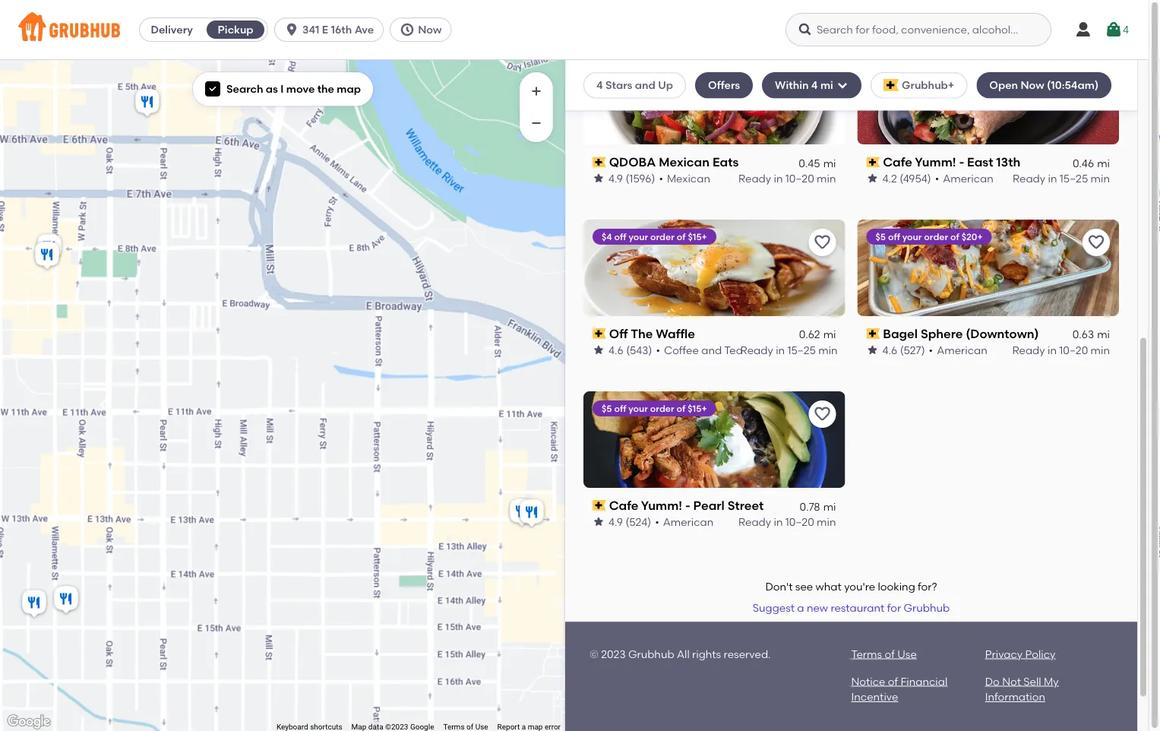 Task type: describe. For each thing, give the bounding box(es) containing it.
save this restaurant button for qdoba mexican eats
[[809, 57, 836, 84]]

information
[[986, 690, 1046, 703]]

open now (10:54am)
[[990, 79, 1099, 92]]

bagel
[[883, 326, 918, 341]]

(4954)
[[900, 172, 931, 185]]

for?
[[918, 580, 938, 593]]

$15+ up offers
[[730, 59, 750, 70]]

incentive
[[852, 690, 899, 703]]

min for off the waffle
[[819, 343, 838, 356]]

$6 off your order of $15+
[[876, 59, 981, 70]]

save this restaurant button for cafe yumm! - east 13th
[[1083, 57, 1110, 84]]

don't see what you're looking for?
[[766, 580, 938, 593]]

$15+ for cafe yumm! - east 13th
[[962, 59, 981, 70]]

of left $20+
[[951, 231, 960, 242]]

you're
[[844, 580, 876, 593]]

0.45
[[799, 156, 821, 169]]

$15+ for cafe yumm! - pearl street
[[688, 403, 707, 414]]

delivery inside button
[[151, 23, 193, 36]]

sphere
[[921, 326, 963, 341]]

for
[[887, 602, 901, 615]]

cafe for cafe yumm! - pearl street
[[609, 498, 639, 513]]

$5 for bagel
[[876, 231, 886, 242]]

- for pearl
[[685, 498, 691, 513]]

0.78
[[800, 500, 821, 513]]

minus icon image
[[529, 116, 544, 131]]

suggest
[[753, 602, 795, 615]]

now button
[[390, 17, 458, 42]]

mexican for •
[[667, 172, 711, 185]]

privacy policy
[[986, 647, 1056, 660]]

qdoba mexican eats
[[609, 155, 739, 169]]

see
[[796, 580, 813, 593]]

notice of financial incentive
[[852, 675, 948, 703]]

rights
[[692, 647, 721, 660]]

13th
[[997, 155, 1021, 169]]

mi for cafe yumm! - east 13th
[[1098, 156, 1110, 169]]

341
[[303, 23, 320, 36]]

$4 off your order of $15+
[[602, 231, 707, 242]]

bagel sphere (downtown) image
[[34, 232, 65, 265]]

qdoba mexican eats image
[[507, 496, 537, 530]]

cafe yumm! - pearl street image
[[132, 87, 163, 120]]

search
[[226, 82, 263, 95]]

ready in 15–25 min for off the waffle
[[741, 343, 838, 356]]

1 horizontal spatial svg image
[[798, 22, 813, 37]]

save this restaurant image
[[814, 405, 832, 423]]

yumm! for east
[[915, 155, 956, 169]]

(1596)
[[626, 172, 655, 185]]

of inside the notice of financial incentive
[[888, 675, 898, 688]]

and for tea
[[702, 343, 722, 356]]

off for off the waffle
[[615, 231, 627, 242]]

off the waffle logo image
[[584, 220, 845, 316]]

© 2023 grubhub all rights reserved.
[[590, 647, 771, 660]]

star icon image for qdoba mexican eats
[[593, 172, 605, 184]]

proc
[[1136, 552, 1160, 565]]

restaurant
[[831, 602, 885, 615]]

policy
[[1026, 647, 1056, 660]]

4.6 (527)
[[883, 343, 925, 356]]

ave
[[355, 23, 374, 36]]

• for qdoba mexican eats
[[659, 172, 663, 185]]

• american for cafe yumm! - pearl street
[[655, 515, 714, 528]]

1 horizontal spatial 4
[[812, 79, 818, 92]]

2 horizontal spatial svg image
[[837, 79, 849, 91]]

• for cafe yumm! - east 13th
[[935, 172, 939, 185]]

4.2 (4954)
[[883, 172, 931, 185]]

cafe for cafe yumm! - east 13th
[[883, 155, 913, 169]]

svg image for 341 e 16th ave
[[284, 22, 300, 37]]

cafe yumm! - east 13th image
[[517, 497, 547, 530]]

proc button
[[1090, 545, 1160, 573]]

svg image for 4
[[1105, 21, 1123, 39]]

$6
[[876, 59, 886, 70]]

e
[[322, 23, 328, 36]]

subscription pass image for qdoba mexican eats
[[593, 157, 606, 167]]

0.45 mi
[[799, 156, 836, 169]]

my
[[1044, 675, 1059, 688]]

min for qdoba mexican eats
[[817, 172, 836, 185]]

use
[[898, 647, 917, 660]]

do
[[986, 675, 1000, 688]]

privacy
[[986, 647, 1023, 660]]

open
[[990, 79, 1018, 92]]

$20+
[[962, 231, 983, 242]]

eats
[[713, 155, 739, 169]]

suggest a new restaurant for grubhub button
[[746, 595, 957, 622]]

bagel sphere (downtown) logo image
[[858, 220, 1119, 316]]

cafe yumm! - pearl street
[[609, 498, 764, 513]]

in for cafe yumm! - east 13th
[[1048, 172, 1057, 185]]

sell
[[1024, 675, 1042, 688]]

off for cafe yumm! - east 13th
[[888, 59, 900, 70]]

341 e 16th ave
[[303, 23, 374, 36]]

do not sell my information link
[[986, 675, 1059, 703]]

grubhub+
[[902, 79, 955, 92]]

$0
[[602, 59, 612, 70]]

10–20 for qdoba mexican eats
[[786, 172, 815, 185]]

looking
[[878, 580, 916, 593]]

(10:54am)
[[1047, 79, 1099, 92]]

mi for off the waffle
[[824, 328, 836, 341]]

qdoba
[[609, 155, 656, 169]]

• american for bagel sphere (downtown)
[[929, 343, 988, 356]]

4 for 4
[[1123, 23, 1129, 36]]

map region
[[0, 2, 707, 731]]

$15+ for off the waffle
[[688, 231, 707, 242]]

ready in 10–20 min for cafe yumm! - pearl street
[[739, 515, 836, 528]]

subscription pass image
[[867, 328, 880, 339]]

of left use
[[885, 647, 895, 660]]

ready for cafe yumm! - east 13th
[[1013, 172, 1046, 185]]

0.46 mi
[[1073, 156, 1110, 169]]

(527)
[[900, 343, 925, 356]]

• mexican
[[659, 172, 711, 185]]

4 for 4 stars and up
[[597, 79, 603, 92]]

grubhub inside button
[[904, 602, 950, 615]]

(543)
[[626, 343, 652, 356]]

4.9 for cafe yumm! - pearl street
[[609, 515, 623, 528]]

mi right within
[[821, 79, 834, 92]]

order for bagel sphere (downtown)
[[924, 231, 949, 242]]

east
[[968, 155, 994, 169]]

4.6 (543)
[[609, 343, 652, 356]]

4.9 (524)
[[609, 515, 651, 528]]

341 e 16th ave button
[[274, 17, 390, 42]]

off for bagel sphere (downtown)
[[888, 231, 901, 242]]

$4
[[602, 231, 612, 242]]

$0 delivery fee your order of $15+
[[602, 59, 750, 70]]

terms
[[852, 647, 882, 660]]

notice
[[852, 675, 886, 688]]

cafe yumm! - east 13th logo image
[[858, 48, 1119, 144]]

mandy's family restaurant image
[[51, 584, 81, 617]]

tea
[[725, 343, 743, 356]]

and for up
[[635, 79, 656, 92]]

american for cafe yumm! - pearl street
[[663, 515, 714, 528]]

subscription pass image for off the waffle
[[593, 328, 606, 339]]

off for cafe yumm! - pearl street
[[614, 403, 627, 414]]

delivery button
[[140, 17, 204, 42]]

save this restaurant button for cafe yumm! - pearl street
[[809, 400, 836, 428]]

coffee
[[664, 343, 699, 356]]

cafe yumm! - east 13th
[[883, 155, 1021, 169]]



Task type: vqa. For each thing, say whether or not it's contained in the screenshot.
mayo within the The 'Ham, Turkey, Crispy Bacon, Lettuce, Tomato, Mayo On Toasted Choice Of Bread.'
no



Task type: locate. For each thing, give the bounding box(es) containing it.
off
[[609, 326, 628, 341]]

star icon image for off the waffle
[[593, 344, 605, 356]]

in for off the waffle
[[776, 343, 785, 356]]

svg image for search as i move the map
[[208, 84, 217, 94]]

grubhub down for?
[[904, 602, 950, 615]]

svg image inside 4 button
[[1105, 21, 1123, 39]]

• american down bagel sphere (downtown)
[[929, 343, 988, 356]]

off down 4.6 (543)
[[614, 403, 627, 414]]

ready for off the waffle
[[741, 343, 774, 356]]

0 horizontal spatial ready in 15–25 min
[[741, 343, 838, 356]]

your up grubhub+
[[903, 59, 922, 70]]

1 vertical spatial and
[[702, 343, 722, 356]]

american for bagel sphere (downtown)
[[937, 343, 988, 356]]

svg image up within 4 mi
[[798, 22, 813, 37]]

svg image inside now button
[[400, 22, 415, 37]]

ready down 13th
[[1013, 172, 1046, 185]]

ready in 10–20 min down 0.78
[[739, 515, 836, 528]]

1 horizontal spatial and
[[702, 343, 722, 356]]

cafe
[[883, 155, 913, 169], [609, 498, 639, 513]]

$15+ down search for food, convenience, alcohol... search field
[[962, 59, 981, 70]]

within
[[775, 79, 809, 92]]

4 button
[[1105, 16, 1129, 43]]

your right fee
[[671, 59, 691, 70]]

mexican down qdoba mexican eats
[[667, 172, 711, 185]]

svg image
[[1075, 21, 1093, 39], [1105, 21, 1123, 39], [284, 22, 300, 37], [208, 84, 217, 94]]

4.6
[[609, 343, 624, 356], [883, 343, 898, 356]]

-
[[959, 155, 965, 169], [685, 498, 691, 513]]

0.63 mi
[[1073, 328, 1110, 341]]

4.6 for bagel sphere (downtown)
[[883, 343, 898, 356]]

do not sell my information
[[986, 675, 1059, 703]]

subscription pass image right cafe yumm! - east 13th icon
[[593, 500, 606, 511]]

10–20 down 0.78
[[786, 515, 815, 528]]

0 vertical spatial american
[[943, 172, 994, 185]]

subscription pass image
[[593, 157, 606, 167], [867, 157, 880, 167], [593, 328, 606, 339], [593, 500, 606, 511]]

1 horizontal spatial 15–25
[[1060, 172, 1088, 185]]

0 horizontal spatial 4
[[597, 79, 603, 92]]

order up grubhub+
[[924, 59, 949, 70]]

mi right 0.46
[[1098, 156, 1110, 169]]

1 vertical spatial mexican
[[667, 172, 711, 185]]

1 vertical spatial american
[[937, 343, 988, 356]]

and left "tea"
[[702, 343, 722, 356]]

0 horizontal spatial delivery
[[151, 23, 193, 36]]

terms of use
[[852, 647, 917, 660]]

15–25 for cafe yumm! - east 13th
[[1060, 172, 1088, 185]]

subscription pass image left off
[[593, 328, 606, 339]]

2 4.9 from the top
[[609, 515, 623, 528]]

1 horizontal spatial yumm!
[[915, 155, 956, 169]]

notice of financial incentive link
[[852, 675, 948, 703]]

1 4.6 from the left
[[609, 343, 624, 356]]

0 horizontal spatial 4.6
[[609, 343, 624, 356]]

ready in 10–20 min down 0.63
[[1013, 343, 1110, 356]]

1 vertical spatial $5
[[602, 403, 612, 414]]

• american down cafe yumm! - east 13th
[[935, 172, 994, 185]]

grubhub plus flag logo image
[[884, 79, 899, 91]]

ready down the (downtown)
[[1013, 343, 1045, 356]]

qdoba mexican eats logo image
[[584, 48, 845, 144]]

your down (543)
[[629, 403, 648, 414]]

1 horizontal spatial now
[[1021, 79, 1045, 92]]

10–20 for cafe yumm! - pearl street
[[786, 515, 815, 528]]

yumm! up (524)
[[641, 498, 683, 513]]

0 vertical spatial $5
[[876, 231, 886, 242]]

your for cafe yumm! - east 13th
[[903, 59, 922, 70]]

1 horizontal spatial delivery
[[615, 59, 651, 70]]

and
[[635, 79, 656, 92], [702, 343, 722, 356]]

0 horizontal spatial $5
[[602, 403, 612, 414]]

0 horizontal spatial -
[[685, 498, 691, 513]]

min for cafe yumm! - pearl street
[[817, 515, 836, 528]]

0 vertical spatial now
[[418, 23, 442, 36]]

10–20 down 0.45
[[786, 172, 815, 185]]

0 vertical spatial ready in 10–20 min
[[739, 172, 836, 185]]

4.9 (1596)
[[609, 172, 655, 185]]

0 vertical spatial 10–20
[[786, 172, 815, 185]]

2 4.6 from the left
[[883, 343, 898, 356]]

star icon image for bagel sphere (downtown)
[[867, 344, 879, 356]]

order up offers
[[693, 59, 717, 70]]

mexican
[[659, 155, 710, 169], [667, 172, 711, 185]]

ready in 10–20 min for qdoba mexican eats
[[739, 172, 836, 185]]

0 horizontal spatial cafe
[[609, 498, 639, 513]]

0 vertical spatial 4.9
[[609, 172, 623, 185]]

american down bagel sphere (downtown)
[[937, 343, 988, 356]]

your right $4
[[629, 231, 648, 242]]

subscription pass image right 0.45 mi
[[867, 157, 880, 167]]

your for bagel sphere (downtown)
[[903, 231, 922, 242]]

4.9 for qdoba mexican eats
[[609, 172, 623, 185]]

subscription pass image for cafe yumm! - pearl street
[[593, 500, 606, 511]]

save this restaurant image for cafe yumm! - east 13th
[[1088, 62, 1106, 80]]

of up offers
[[719, 59, 728, 70]]

mi for qdoba mexican eats
[[824, 156, 836, 169]]

4.6 down off
[[609, 343, 624, 356]]

your for off the waffle
[[629, 231, 648, 242]]

mi for cafe yumm! - pearl street
[[824, 500, 836, 513]]

ready for cafe yumm! - pearl street
[[739, 515, 771, 528]]

cafe up 4.2
[[883, 155, 913, 169]]

the
[[631, 326, 653, 341]]

• american down cafe yumm! - pearl street
[[655, 515, 714, 528]]

of down • mexican
[[677, 231, 686, 242]]

0 horizontal spatial svg image
[[400, 22, 415, 37]]

15–25 down 0.46
[[1060, 172, 1088, 185]]

in for cafe yumm! - pearl street
[[774, 515, 783, 528]]

1 vertical spatial delivery
[[615, 59, 651, 70]]

order for cafe yumm! - east 13th
[[924, 59, 949, 70]]

0 vertical spatial -
[[959, 155, 965, 169]]

$5
[[876, 231, 886, 242], [602, 403, 612, 414]]

1 horizontal spatial ready in 15–25 min
[[1013, 172, 1110, 185]]

0 horizontal spatial grubhub
[[628, 647, 675, 660]]

2 vertical spatial ready in 10–20 min
[[739, 515, 836, 528]]

your
[[671, 59, 691, 70], [903, 59, 922, 70], [629, 231, 648, 242], [903, 231, 922, 242], [629, 403, 648, 414]]

cafe yumm! - pearl street logo image
[[584, 391, 845, 488]]

now right open
[[1021, 79, 1045, 92]]

2023
[[601, 647, 626, 660]]

yumm! for pearl
[[641, 498, 683, 513]]

mexican up • mexican
[[659, 155, 710, 169]]

1 vertical spatial 15–25
[[788, 343, 816, 356]]

4 stars and up
[[597, 79, 673, 92]]

min down 0.63 mi
[[1091, 343, 1110, 356]]

star icon image for cafe yumm! - pearl street
[[593, 516, 605, 528]]

ready in 10–20 min down 0.45
[[739, 172, 836, 185]]

• right (4954)
[[935, 172, 939, 185]]

• for off the waffle
[[656, 343, 660, 356]]

map
[[337, 82, 361, 95]]

svg image inside 341 e 16th ave button
[[284, 22, 300, 37]]

save this restaurant image
[[814, 62, 832, 80], [1088, 62, 1106, 80], [814, 233, 832, 251], [1088, 233, 1106, 251]]

subscription pass image for cafe yumm! - east 13th
[[867, 157, 880, 167]]

1 horizontal spatial $5
[[876, 231, 886, 242]]

yumm! up (4954)
[[915, 155, 956, 169]]

ready in 15–25 min down 0.46
[[1013, 172, 1110, 185]]

stars
[[606, 79, 633, 92]]

• down off the waffle
[[656, 343, 660, 356]]

0 vertical spatial delivery
[[151, 23, 193, 36]]

pickup button
[[204, 17, 268, 42]]

delivery left pickup
[[151, 23, 193, 36]]

order for cafe yumm! - pearl street
[[650, 403, 675, 414]]

0 horizontal spatial now
[[418, 23, 442, 36]]

within 4 mi
[[775, 79, 834, 92]]

0 vertical spatial mexican
[[659, 155, 710, 169]]

reserved.
[[724, 647, 771, 660]]

min
[[817, 172, 836, 185], [1091, 172, 1110, 185], [819, 343, 838, 356], [1091, 343, 1110, 356], [817, 515, 836, 528]]

delivery
[[151, 23, 193, 36], [615, 59, 651, 70]]

0.62 mi
[[799, 328, 836, 341]]

ready right coffee at the top of page
[[741, 343, 774, 356]]

ready in 15–25 min down 0.62
[[741, 343, 838, 356]]

american down east
[[943, 172, 994, 185]]

min for cafe yumm! - east 13th
[[1091, 172, 1110, 185]]

- left 'pearl'
[[685, 498, 691, 513]]

4 inside button
[[1123, 23, 1129, 36]]

terms of use link
[[852, 647, 917, 660]]

min down 0.62 mi
[[819, 343, 838, 356]]

0 vertical spatial cafe
[[883, 155, 913, 169]]

ready for bagel sphere (downtown)
[[1013, 343, 1045, 356]]

order for off the waffle
[[651, 231, 675, 242]]

star icon image
[[593, 172, 605, 184], [867, 172, 879, 184], [593, 344, 605, 356], [867, 344, 879, 356], [593, 516, 605, 528]]

new
[[807, 602, 828, 615]]

1 horizontal spatial -
[[959, 155, 965, 169]]

1 vertical spatial ready in 10–20 min
[[1013, 343, 1110, 356]]

4.9 down qdoba
[[609, 172, 623, 185]]

svg image right ave
[[400, 22, 415, 37]]

• coffee and tea
[[656, 343, 743, 356]]

15–25
[[1060, 172, 1088, 185], [788, 343, 816, 356]]

0 vertical spatial 15–25
[[1060, 172, 1088, 185]]

$5 off your order of $20+
[[876, 231, 983, 242]]

1 horizontal spatial 4.6
[[883, 343, 898, 356]]

delivery up "4 stars and up"
[[615, 59, 651, 70]]

1 vertical spatial -
[[685, 498, 691, 513]]

of up grubhub+
[[951, 59, 960, 70]]

ready in 10–20 min for bagel sphere (downtown)
[[1013, 343, 1110, 356]]

bagel sphere (downtown)
[[883, 326, 1039, 341]]

pickup
[[218, 23, 254, 36]]

off down 4.2
[[888, 231, 901, 242]]

american down cafe yumm! - pearl street
[[663, 515, 714, 528]]

privacy policy link
[[986, 647, 1056, 660]]

1 vertical spatial grubhub
[[628, 647, 675, 660]]

your down (4954)
[[903, 231, 922, 242]]

ready in 15–25 min
[[1013, 172, 1110, 185], [741, 343, 838, 356]]

• american for cafe yumm! - east 13th
[[935, 172, 994, 185]]

mexican for qdoba
[[659, 155, 710, 169]]

as
[[266, 82, 278, 95]]

min down 0.45 mi
[[817, 172, 836, 185]]

save this restaurant image for bagel sphere (downtown)
[[1088, 233, 1106, 251]]

what
[[816, 580, 842, 593]]

0 vertical spatial yumm!
[[915, 155, 956, 169]]

off right $6
[[888, 59, 900, 70]]

of down coffee at the top of page
[[677, 403, 686, 414]]

save this restaurant image for off the waffle
[[814, 233, 832, 251]]

in for bagel sphere (downtown)
[[1048, 343, 1057, 356]]

min down 0.46 mi
[[1091, 172, 1110, 185]]

mi right 0.78
[[824, 500, 836, 513]]

min down 0.78 mi at bottom
[[817, 515, 836, 528]]

$5 down 4.2
[[876, 231, 886, 242]]

0.78 mi
[[800, 500, 836, 513]]

• for cafe yumm! - pearl street
[[655, 515, 659, 528]]

subscription pass image left qdoba
[[593, 157, 606, 167]]

0 horizontal spatial 15–25
[[788, 343, 816, 356]]

Search for food, convenience, alcohol... search field
[[786, 13, 1052, 46]]

4.9 left (524)
[[609, 515, 623, 528]]

0 horizontal spatial and
[[635, 79, 656, 92]]

$15+ down • mexican
[[688, 231, 707, 242]]

and left up
[[635, 79, 656, 92]]

15–25 for off the waffle
[[788, 343, 816, 356]]

now right ave
[[418, 23, 442, 36]]

star icon image left 4.9 (1596)
[[593, 172, 605, 184]]

street
[[728, 498, 764, 513]]

in
[[774, 172, 783, 185], [1048, 172, 1057, 185], [776, 343, 785, 356], [1048, 343, 1057, 356], [774, 515, 783, 528]]

10–20 for bagel sphere (downtown)
[[1060, 343, 1088, 356]]

1 vertical spatial 4.9
[[609, 515, 623, 528]]

ready for qdoba mexican eats
[[739, 172, 771, 185]]

google image
[[4, 712, 54, 731]]

the
[[317, 82, 334, 95]]

- for east
[[959, 155, 965, 169]]

cafe up '4.9 (524)'
[[609, 498, 639, 513]]

star icon image left '4.9 (524)'
[[593, 516, 605, 528]]

(downtown)
[[966, 326, 1039, 341]]

grubhub left all at the right of the page
[[628, 647, 675, 660]]

off right $4
[[615, 231, 627, 242]]

in for qdoba mexican eats
[[774, 172, 783, 185]]

mi right 0.45
[[824, 156, 836, 169]]

1 vertical spatial 10–20
[[1060, 343, 1088, 356]]

0 vertical spatial ready in 15–25 min
[[1013, 172, 1110, 185]]

save this restaurant button for bagel sphere (downtown)
[[1083, 229, 1110, 256]]

4.6 for off the waffle
[[609, 343, 624, 356]]

1 vertical spatial cafe
[[609, 498, 639, 513]]

svg image right within 4 mi
[[837, 79, 849, 91]]

2 horizontal spatial 4
[[1123, 23, 1129, 36]]

4.6 down bagel at right top
[[883, 343, 898, 356]]

save this restaurant button for off the waffle
[[809, 229, 836, 256]]

ready down "street"
[[739, 515, 771, 528]]

main navigation navigation
[[0, 0, 1149, 60]]

yumm!
[[915, 155, 956, 169], [641, 498, 683, 513]]

plus icon image
[[529, 84, 544, 99]]

order left $20+
[[924, 231, 949, 242]]

1 vertical spatial • american
[[929, 343, 988, 356]]

offers
[[708, 79, 740, 92]]

(524)
[[626, 515, 651, 528]]

$5 for cafe
[[602, 403, 612, 414]]

off the waffle image
[[32, 239, 62, 273]]

1 vertical spatial ready in 15–25 min
[[741, 343, 838, 356]]

$15+ down the • coffee and tea on the right top of page
[[688, 403, 707, 414]]

american for cafe yumm! - east 13th
[[943, 172, 994, 185]]

all
[[677, 647, 690, 660]]

mi for bagel sphere (downtown)
[[1098, 328, 1110, 341]]

save this restaurant image for qdoba mexican eats
[[814, 62, 832, 80]]

1 horizontal spatial cafe
[[883, 155, 913, 169]]

star icon image left 4.6 (543)
[[593, 344, 605, 356]]

0 vertical spatial • american
[[935, 172, 994, 185]]

1 horizontal spatial grubhub
[[904, 602, 950, 615]]

ready down eats
[[739, 172, 771, 185]]

ready in 15–25 min for cafe yumm! - east 13th
[[1013, 172, 1110, 185]]

• for bagel sphere (downtown)
[[929, 343, 933, 356]]

2 vertical spatial american
[[663, 515, 714, 528]]

10–20 down 0.63
[[1060, 343, 1088, 356]]

•
[[659, 172, 663, 185], [935, 172, 939, 185], [656, 343, 660, 356], [929, 343, 933, 356], [655, 515, 659, 528]]

mi right 0.63
[[1098, 328, 1110, 341]]

min for bagel sphere (downtown)
[[1091, 343, 1110, 356]]

star icon image left 4.2
[[867, 172, 879, 184]]

mi right 0.62
[[824, 328, 836, 341]]

16th
[[331, 23, 352, 36]]

up
[[658, 79, 673, 92]]

svg image
[[400, 22, 415, 37], [798, 22, 813, 37], [837, 79, 849, 91]]

fee
[[653, 59, 669, 70]]

2 vertical spatial 10–20
[[786, 515, 815, 528]]

• right (527)
[[929, 343, 933, 356]]

star icon image for cafe yumm! - east 13th
[[867, 172, 879, 184]]

order down coffee at the top of page
[[650, 403, 675, 414]]

• down qdoba mexican eats
[[659, 172, 663, 185]]

• right (524)
[[655, 515, 659, 528]]

i
[[281, 82, 284, 95]]

0 vertical spatial and
[[635, 79, 656, 92]]

waffle
[[656, 326, 695, 341]]

mi
[[821, 79, 834, 92], [824, 156, 836, 169], [1098, 156, 1110, 169], [824, 328, 836, 341], [1098, 328, 1110, 341], [824, 500, 836, 513]]

your for cafe yumm! - pearl street
[[629, 403, 648, 414]]

2 vertical spatial • american
[[655, 515, 714, 528]]

now inside button
[[418, 23, 442, 36]]

10–20
[[786, 172, 815, 185], [1060, 343, 1088, 356], [786, 515, 815, 528]]

0.46
[[1073, 156, 1094, 169]]

4.2
[[883, 172, 897, 185]]

not
[[1003, 675, 1021, 688]]

$5 down 4.6 (543)
[[602, 403, 612, 414]]

of
[[719, 59, 728, 70], [951, 59, 960, 70], [677, 231, 686, 242], [951, 231, 960, 242], [677, 403, 686, 414], [885, 647, 895, 660], [888, 675, 898, 688]]

1 vertical spatial yumm!
[[641, 498, 683, 513]]

0 vertical spatial grubhub
[[904, 602, 950, 615]]

suggest a new restaurant for grubhub
[[753, 602, 950, 615]]

financial
[[901, 675, 948, 688]]

of up incentive
[[888, 675, 898, 688]]

pearl
[[694, 498, 725, 513]]

move
[[286, 82, 315, 95]]

off
[[888, 59, 900, 70], [615, 231, 627, 242], [888, 231, 901, 242], [614, 403, 627, 414]]

a
[[797, 602, 804, 615]]

0.63
[[1073, 328, 1094, 341]]

15–25 down 0.62
[[788, 343, 816, 356]]

0 horizontal spatial yumm!
[[641, 498, 683, 513]]

dos hermanos taqueria image
[[19, 587, 49, 621]]

order right $4
[[651, 231, 675, 242]]

- left east
[[959, 155, 965, 169]]

star icon image down subscription pass icon
[[867, 344, 879, 356]]

$5 off your order of $15+
[[602, 403, 707, 414]]

1 4.9 from the top
[[609, 172, 623, 185]]

1 vertical spatial now
[[1021, 79, 1045, 92]]



